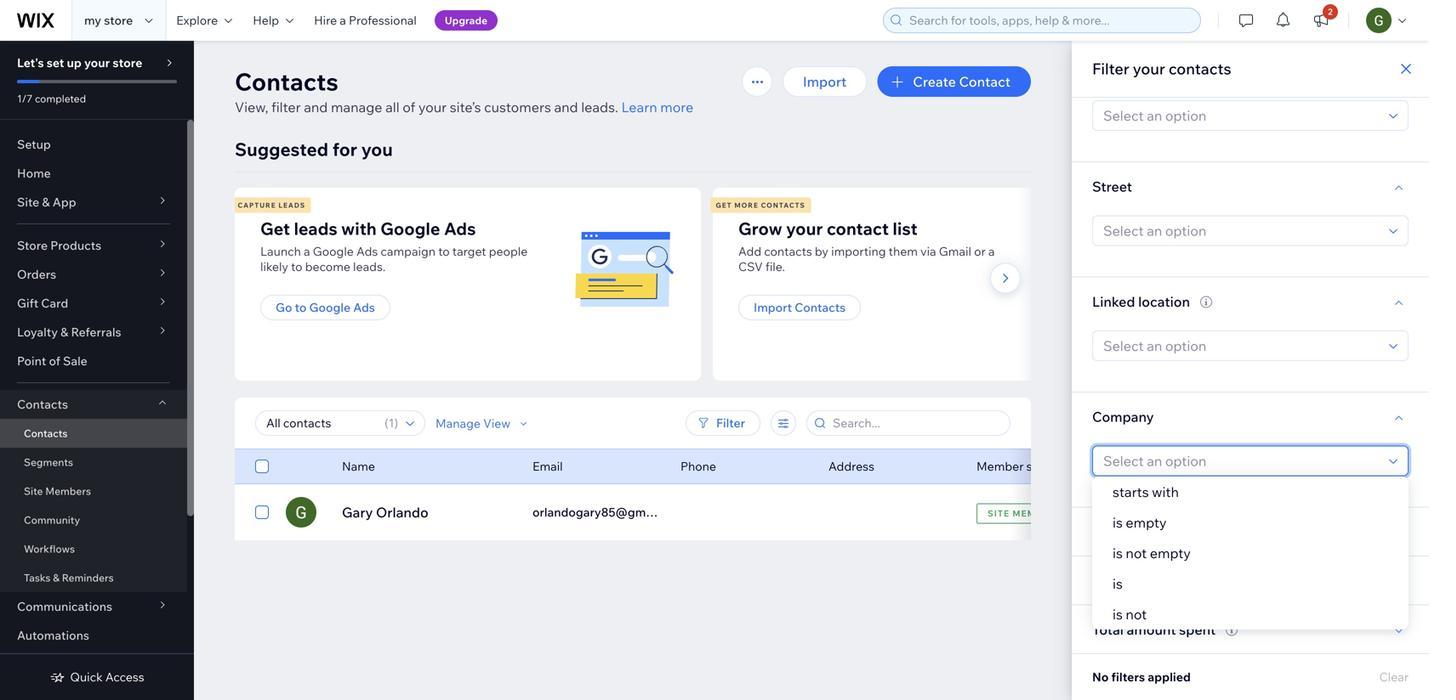Task type: describe. For each thing, give the bounding box(es) containing it.
starts with
[[1113, 484, 1179, 501]]

location
[[1138, 293, 1190, 310]]

referrals
[[71, 325, 121, 340]]

app
[[53, 195, 76, 210]]

total
[[1092, 622, 1124, 639]]

access
[[105, 670, 144, 685]]

reminders
[[62, 572, 114, 585]]

go
[[276, 300, 292, 315]]

filters
[[1111, 670, 1145, 685]]

quick access
[[70, 670, 144, 685]]

list
[[893, 218, 918, 239]]

orlandogary85@gmail.com
[[533, 505, 686, 520]]

1/7
[[17, 92, 33, 105]]

learn more button
[[621, 97, 693, 117]]

contacts inside contacts view, filter and manage all of your site's customers and leads. learn more
[[235, 67, 338, 97]]

import contacts button
[[738, 295, 861, 321]]

contacts view, filter and manage all of your site's customers and leads. learn more
[[235, 67, 693, 116]]

tasks
[[24, 572, 51, 585]]

or
[[974, 244, 986, 259]]

no filters applied
[[1092, 670, 1191, 685]]

list box containing starts with
[[1092, 477, 1409, 630]]

number of purchases
[[1092, 573, 1230, 590]]

is for is
[[1113, 576, 1123, 593]]

get
[[260, 218, 290, 239]]

store products
[[17, 238, 101, 253]]

loyalty & referrals button
[[0, 318, 187, 347]]

launch
[[260, 244, 301, 259]]

1 and from the left
[[304, 99, 328, 116]]

setup
[[17, 137, 51, 152]]

hire
[[314, 13, 337, 28]]

Search... field
[[828, 412, 1005, 436]]

automations link
[[0, 622, 187, 651]]

all
[[385, 99, 400, 116]]

filter button
[[686, 411, 760, 436]]

your inside the grow your contact list add contacts by importing them via gmail or a csv file.
[[786, 218, 823, 239]]

3 select an option field from the top
[[1098, 332, 1384, 361]]

linked
[[1092, 293, 1135, 310]]

1 vertical spatial ads
[[356, 244, 378, 259]]

site for site members
[[24, 485, 43, 498]]

workflows
[[24, 543, 75, 556]]

import button
[[782, 66, 867, 97]]

communications
[[17, 600, 112, 615]]

community link
[[0, 506, 187, 535]]

2 select an option field from the top
[[1098, 216, 1384, 245]]

0 vertical spatial google
[[380, 218, 440, 239]]

1 vertical spatial empty
[[1150, 545, 1191, 562]]

help
[[253, 13, 279, 28]]

more
[[660, 99, 693, 116]]

address
[[829, 459, 874, 474]]

spent
[[1179, 622, 1216, 639]]

sale
[[63, 354, 87, 369]]

a inside get leads with google ads launch a google ads campaign to target people likely to become leads.
[[304, 244, 310, 259]]

company
[[1092, 409, 1154, 426]]

let's
[[17, 55, 44, 70]]

manage view
[[436, 416, 510, 431]]

leads. inside contacts view, filter and manage all of your site's customers and leads. learn more
[[581, 99, 618, 116]]

explore
[[176, 13, 218, 28]]

& for loyalty
[[61, 325, 68, 340]]

campaign
[[381, 244, 436, 259]]

is empty
[[1113, 515, 1167, 532]]

tasks & reminders
[[24, 572, 114, 585]]

hire a professional link
[[304, 0, 427, 41]]

upgrade button
[[435, 10, 498, 31]]

point of sale
[[17, 354, 87, 369]]

site & app
[[17, 195, 76, 210]]

1 vertical spatial google
[[313, 244, 354, 259]]

orlando
[[376, 504, 429, 521]]

upgrade
[[445, 14, 487, 27]]

people
[[489, 244, 528, 259]]

site members link
[[0, 477, 187, 506]]

capture
[[238, 201, 276, 210]]

contacts link
[[0, 419, 187, 448]]

not for is not empty
[[1126, 545, 1147, 562]]

is for is empty
[[1113, 515, 1123, 532]]

hire a professional
[[314, 13, 417, 28]]

of inside contacts view, filter and manage all of your site's customers and leads. learn more
[[403, 99, 415, 116]]

of for number of purchases
[[1148, 573, 1161, 590]]

1 select an option field from the top
[[1098, 101, 1384, 130]]

2
[[1328, 6, 1333, 17]]

loyalty
[[17, 325, 58, 340]]

my
[[84, 13, 101, 28]]

contacts button
[[0, 390, 187, 419]]

contacts up segments
[[24, 427, 68, 440]]

linked location
[[1092, 293, 1190, 310]]

up
[[67, 55, 82, 70]]

become
[[305, 259, 350, 274]]

let's set up your store
[[17, 55, 142, 70]]

gift
[[17, 296, 38, 311]]

help button
[[243, 0, 304, 41]]

import for import contacts
[[754, 300, 792, 315]]

0 vertical spatial ads
[[444, 218, 476, 239]]

with inside list box
[[1152, 484, 1179, 501]]

2 button
[[1302, 0, 1340, 41]]

gary orlando image
[[286, 498, 316, 528]]

products
[[50, 238, 101, 253]]

filter your contacts
[[1092, 59, 1231, 78]]

contacts inside button
[[795, 300, 846, 315]]

site for site member
[[988, 509, 1010, 519]]

import for import
[[803, 73, 847, 90]]

Unsaved view field
[[261, 412, 380, 436]]

is not empty
[[1113, 545, 1191, 562]]

is for is not empty
[[1113, 545, 1123, 562]]

point
[[17, 354, 46, 369]]

segments link
[[0, 448, 187, 477]]

contacts
[[761, 201, 805, 210]]

site & app button
[[0, 188, 187, 217]]

& for tasks
[[53, 572, 60, 585]]

number
[[1092, 573, 1145, 590]]

phone
[[681, 459, 716, 474]]

go to google ads
[[276, 300, 375, 315]]

orders button
[[0, 260, 187, 289]]

leads. inside get leads with google ads launch a google ads campaign to target people likely to become leads.
[[353, 259, 386, 274]]

1 horizontal spatial a
[[340, 13, 346, 28]]

is for is not
[[1113, 607, 1123, 624]]

you
[[361, 138, 393, 161]]



Task type: locate. For each thing, give the bounding box(es) containing it.
ads up target
[[444, 218, 476, 239]]

4 select an option field from the top
[[1098, 447, 1384, 476]]

contact
[[827, 218, 889, 239]]

point of sale link
[[0, 347, 187, 376]]

with
[[341, 218, 377, 239], [1152, 484, 1179, 501]]

& for site
[[42, 195, 50, 210]]

(
[[385, 416, 389, 431]]

2 horizontal spatial a
[[988, 244, 995, 259]]

quick
[[70, 670, 103, 685]]

to
[[438, 244, 450, 259], [291, 259, 302, 274], [295, 300, 307, 315]]

2 vertical spatial to
[[295, 300, 307, 315]]

is down number
[[1113, 607, 1123, 624]]

likely
[[260, 259, 288, 274]]

a inside the grow your contact list add contacts by importing them via gmail or a csv file.
[[988, 244, 995, 259]]

0 horizontal spatial contacts
[[764, 244, 812, 259]]

& right the tasks
[[53, 572, 60, 585]]

by
[[815, 244, 829, 259]]

ads left campaign
[[356, 244, 378, 259]]

1 is from the top
[[1113, 515, 1123, 532]]

your inside sidebar element
[[84, 55, 110, 70]]

Select an option field
[[1098, 101, 1384, 130], [1098, 216, 1384, 245], [1098, 332, 1384, 361], [1098, 447, 1384, 476]]

of inside sidebar element
[[49, 354, 60, 369]]

with right the starts
[[1152, 484, 1179, 501]]

is up is not
[[1113, 576, 1123, 593]]

google up become
[[313, 244, 354, 259]]

empty up number of purchases on the bottom right
[[1150, 545, 1191, 562]]

2 vertical spatial of
[[1148, 573, 1161, 590]]

segments
[[24, 456, 73, 469]]

0 horizontal spatial with
[[341, 218, 377, 239]]

empty down starts with
[[1126, 515, 1167, 532]]

import
[[803, 73, 847, 90], [754, 300, 792, 315]]

2 and from the left
[[554, 99, 578, 116]]

list
[[232, 188, 1186, 381]]

0 horizontal spatial filter
[[716, 416, 745, 431]]

ads
[[444, 218, 476, 239], [356, 244, 378, 259], [353, 300, 375, 315]]

is not
[[1113, 607, 1147, 624]]

grow your contact list add contacts by importing them via gmail or a csv file.
[[738, 218, 995, 274]]

get more contacts
[[716, 201, 805, 210]]

of for point of sale
[[49, 354, 60, 369]]

None checkbox
[[255, 457, 269, 477], [255, 503, 269, 523], [255, 457, 269, 477], [255, 503, 269, 523]]

0 horizontal spatial of
[[49, 354, 60, 369]]

0 vertical spatial leads.
[[581, 99, 618, 116]]

via
[[920, 244, 936, 259]]

0 vertical spatial filter
[[1092, 59, 1129, 78]]

& inside "dropdown button"
[[61, 325, 68, 340]]

member status
[[977, 459, 1061, 474]]

a right the or
[[988, 244, 995, 259]]

0 vertical spatial member
[[977, 459, 1024, 474]]

google inside button
[[309, 300, 351, 315]]

with right leads in the top left of the page
[[341, 218, 377, 239]]

contacts up filter
[[235, 67, 338, 97]]

home
[[17, 166, 51, 181]]

to right the go
[[295, 300, 307, 315]]

not for is not
[[1126, 607, 1147, 624]]

1 horizontal spatial and
[[554, 99, 578, 116]]

contacts
[[1169, 59, 1231, 78], [764, 244, 812, 259]]

contacts
[[235, 67, 338, 97], [795, 300, 846, 315], [17, 397, 68, 412], [24, 427, 68, 440]]

a right hire
[[340, 13, 346, 28]]

ads down get leads with google ads launch a google ads campaign to target people likely to become leads. at the left
[[353, 300, 375, 315]]

1 vertical spatial member
[[1013, 509, 1055, 519]]

member left status in the bottom of the page
[[977, 459, 1024, 474]]

site down the member status
[[988, 509, 1010, 519]]

site down segments
[[24, 485, 43, 498]]

is down the starts
[[1113, 515, 1123, 532]]

1 vertical spatial of
[[49, 354, 60, 369]]

leads
[[278, 201, 305, 210]]

quick access button
[[50, 670, 144, 686]]

0 vertical spatial with
[[341, 218, 377, 239]]

& left the app
[[42, 195, 50, 210]]

and right the customers
[[554, 99, 578, 116]]

your
[[84, 55, 110, 70], [1133, 59, 1165, 78], [418, 99, 447, 116], [786, 218, 823, 239]]

of right all
[[403, 99, 415, 116]]

site inside "link"
[[24, 485, 43, 498]]

your inside contacts view, filter and manage all of your site's customers and leads. learn more
[[418, 99, 447, 116]]

card
[[41, 296, 68, 311]]

1 vertical spatial site
[[24, 485, 43, 498]]

to down launch
[[291, 259, 302, 274]]

status
[[1026, 459, 1061, 474]]

of down is not empty
[[1148, 573, 1161, 590]]

and right filter
[[304, 99, 328, 116]]

member down status in the bottom of the page
[[1013, 509, 1055, 519]]

contacts inside popup button
[[17, 397, 68, 412]]

1 vertical spatial import
[[754, 300, 792, 315]]

google down become
[[309, 300, 351, 315]]

manage
[[331, 99, 382, 116]]

2 vertical spatial ads
[[353, 300, 375, 315]]

ads inside button
[[353, 300, 375, 315]]

gmail
[[939, 244, 971, 259]]

manage
[[436, 416, 481, 431]]

( 1 )
[[385, 416, 398, 431]]

site inside popup button
[[17, 195, 39, 210]]

2 vertical spatial google
[[309, 300, 351, 315]]

file.
[[765, 259, 785, 274]]

1 horizontal spatial leads.
[[581, 99, 618, 116]]

store right the my
[[104, 13, 133, 28]]

)
[[394, 416, 398, 431]]

to left target
[[438, 244, 450, 259]]

leads.
[[581, 99, 618, 116], [353, 259, 386, 274]]

0 horizontal spatial &
[[42, 195, 50, 210]]

leads. right become
[[353, 259, 386, 274]]

view,
[[235, 99, 268, 116]]

google up campaign
[[380, 218, 440, 239]]

email
[[533, 459, 563, 474]]

list box
[[1092, 477, 1409, 630]]

leads
[[294, 218, 337, 239]]

target
[[452, 244, 486, 259]]

not right total
[[1126, 607, 1147, 624]]

go to google ads button
[[260, 295, 390, 321]]

0 vertical spatial empty
[[1126, 515, 1167, 532]]

0 vertical spatial of
[[403, 99, 415, 116]]

2 vertical spatial &
[[53, 572, 60, 585]]

2 not from the top
[[1126, 607, 1147, 624]]

create
[[913, 73, 956, 90]]

a down leads in the top left of the page
[[304, 244, 310, 259]]

communications button
[[0, 593, 187, 622]]

is
[[1113, 515, 1123, 532], [1113, 545, 1123, 562], [1113, 576, 1123, 593], [1113, 607, 1123, 624]]

grow
[[738, 218, 782, 239]]

0 horizontal spatial leads.
[[353, 259, 386, 274]]

2 horizontal spatial &
[[61, 325, 68, 340]]

contact
[[959, 73, 1011, 90]]

home link
[[0, 159, 187, 188]]

with inside get leads with google ads launch a google ads campaign to target people likely to become leads.
[[341, 218, 377, 239]]

0 vertical spatial contacts
[[1169, 59, 1231, 78]]

2 horizontal spatial of
[[1148, 573, 1161, 590]]

not
[[1126, 545, 1147, 562], [1126, 607, 1147, 624]]

store inside sidebar element
[[113, 55, 142, 70]]

not down the position
[[1126, 545, 1147, 562]]

1 horizontal spatial contacts
[[1169, 59, 1231, 78]]

0 horizontal spatial a
[[304, 244, 310, 259]]

0 vertical spatial import
[[803, 73, 847, 90]]

Search for tools, apps, help & more... field
[[904, 9, 1195, 32]]

store
[[17, 238, 48, 253]]

and
[[304, 99, 328, 116], [554, 99, 578, 116]]

site for site & app
[[17, 195, 39, 210]]

customers
[[484, 99, 551, 116]]

workflows link
[[0, 535, 187, 564]]

amount
[[1127, 622, 1176, 639]]

filter for filter your contacts
[[1092, 59, 1129, 78]]

0 vertical spatial &
[[42, 195, 50, 210]]

automations
[[17, 629, 89, 644]]

1 vertical spatial contacts
[[764, 244, 812, 259]]

1 horizontal spatial &
[[53, 572, 60, 585]]

set
[[47, 55, 64, 70]]

suggested
[[235, 138, 328, 161]]

1 vertical spatial leads.
[[353, 259, 386, 274]]

1 vertical spatial store
[[113, 55, 142, 70]]

site members
[[24, 485, 91, 498]]

filter inside button
[[716, 416, 745, 431]]

capture leads
[[238, 201, 305, 210]]

3 is from the top
[[1113, 576, 1123, 593]]

1 horizontal spatial with
[[1152, 484, 1179, 501]]

& inside popup button
[[42, 195, 50, 210]]

list containing get leads with google ads
[[232, 188, 1186, 381]]

4 is from the top
[[1113, 607, 1123, 624]]

sidebar element
[[0, 41, 194, 701]]

1 vertical spatial with
[[1152, 484, 1179, 501]]

leads. left learn
[[581, 99, 618, 116]]

add
[[738, 244, 761, 259]]

site down 'home' on the left of page
[[17, 195, 39, 210]]

site's
[[450, 99, 481, 116]]

create contact
[[913, 73, 1011, 90]]

name
[[342, 459, 375, 474]]

purchases
[[1164, 573, 1230, 590]]

is down the position
[[1113, 545, 1123, 562]]

0 vertical spatial store
[[104, 13, 133, 28]]

starts
[[1113, 484, 1149, 501]]

1 horizontal spatial of
[[403, 99, 415, 116]]

contacts down point of sale
[[17, 397, 68, 412]]

site member
[[988, 509, 1055, 519]]

member
[[977, 459, 1024, 474], [1013, 509, 1055, 519]]

& right loyalty
[[61, 325, 68, 340]]

applied
[[1148, 670, 1191, 685]]

2 vertical spatial site
[[988, 509, 1010, 519]]

contacts down by
[[795, 300, 846, 315]]

1 vertical spatial not
[[1126, 607, 1147, 624]]

&
[[42, 195, 50, 210], [61, 325, 68, 340], [53, 572, 60, 585]]

my store
[[84, 13, 133, 28]]

for
[[332, 138, 357, 161]]

1 horizontal spatial import
[[803, 73, 847, 90]]

more
[[734, 201, 759, 210]]

filter for filter
[[716, 416, 745, 431]]

1 vertical spatial filter
[[716, 416, 745, 431]]

no
[[1092, 670, 1109, 685]]

0 horizontal spatial and
[[304, 99, 328, 116]]

1 not from the top
[[1126, 545, 1147, 562]]

0 vertical spatial site
[[17, 195, 39, 210]]

gift card
[[17, 296, 68, 311]]

to inside go to google ads button
[[295, 300, 307, 315]]

0 vertical spatial to
[[438, 244, 450, 259]]

1 horizontal spatial filter
[[1092, 59, 1129, 78]]

site
[[17, 195, 39, 210], [24, 485, 43, 498], [988, 509, 1010, 519]]

get
[[716, 201, 732, 210]]

0 vertical spatial not
[[1126, 545, 1147, 562]]

0 horizontal spatial import
[[754, 300, 792, 315]]

contacts inside the grow your contact list add contacts by importing them via gmail or a csv file.
[[764, 244, 812, 259]]

2 is from the top
[[1113, 545, 1123, 562]]

1 vertical spatial to
[[291, 259, 302, 274]]

store down my store
[[113, 55, 142, 70]]

get leads with google ads launch a google ads campaign to target people likely to become leads.
[[260, 218, 528, 274]]

of left sale
[[49, 354, 60, 369]]

1 vertical spatial &
[[61, 325, 68, 340]]



Task type: vqa. For each thing, say whether or not it's contained in the screenshot.
payments
no



